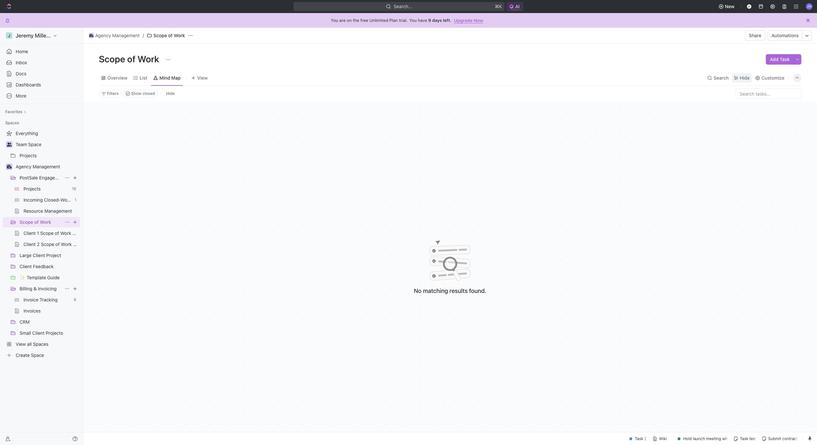 Task type: vqa. For each thing, say whether or not it's contained in the screenshot.
projects
yes



Task type: locate. For each thing, give the bounding box(es) containing it.
scope of work
[[153, 33, 185, 38], [99, 54, 161, 64], [20, 219, 51, 225]]

engagements
[[39, 175, 68, 180]]

1 vertical spatial view
[[16, 341, 26, 347]]

new
[[725, 4, 735, 9]]

1 vertical spatial space
[[31, 352, 44, 358]]

search...
[[394, 4, 412, 9]]

management down incoming closed-won deals link
[[44, 208, 72, 214]]

0 horizontal spatial 1
[[37, 230, 39, 236]]

task
[[780, 56, 790, 62]]

large client project link
[[20, 250, 79, 261]]

days
[[432, 18, 442, 23]]

found.
[[469, 287, 487, 294]]

left.
[[443, 18, 451, 23]]

0 horizontal spatial hide
[[166, 91, 175, 96]]

scope of work up the overview
[[99, 54, 161, 64]]

have
[[418, 18, 427, 23]]

search
[[714, 75, 729, 80]]

incoming closed-won deals link
[[23, 195, 83, 205]]

docs down "inbox"
[[16, 71, 26, 76]]

0 vertical spatial spaces
[[5, 120, 19, 125]]

1 vertical spatial scope of work
[[99, 54, 161, 64]]

automations
[[772, 33, 799, 38]]

projects link
[[20, 150, 79, 161], [23, 184, 69, 194]]

postsale
[[20, 175, 38, 180]]

1 horizontal spatial spaces
[[33, 341, 48, 347]]

view right map
[[197, 75, 208, 80]]

6
[[74, 297, 76, 302]]

client for 1
[[23, 230, 36, 236]]

billing & invoicing link
[[20, 284, 62, 294]]

spaces
[[5, 120, 19, 125], [33, 341, 48, 347]]

feedback
[[33, 264, 54, 269]]

you left are
[[331, 18, 338, 23]]

/
[[143, 33, 144, 38]]

0 vertical spatial hide
[[740, 75, 750, 80]]

client 2 scope of work docs link
[[23, 239, 84, 250]]

0 horizontal spatial agency management link
[[16, 162, 79, 172]]

1 vertical spatial spaces
[[33, 341, 48, 347]]

2 you from the left
[[409, 18, 417, 23]]

space for team space
[[28, 142, 41, 147]]

user group image
[[7, 143, 12, 147]]

crm link
[[20, 317, 79, 327]]

agency up the postsale
[[16, 164, 31, 169]]

jm button
[[804, 1, 815, 12]]

projects
[[20, 153, 37, 158], [23, 186, 41, 192], [46, 330, 63, 336]]

1 horizontal spatial view
[[197, 75, 208, 80]]

✨ template guide link
[[20, 272, 79, 283]]

0 horizontal spatial spaces
[[5, 120, 19, 125]]

view all spaces
[[16, 341, 48, 347]]

space for create space
[[31, 352, 44, 358]]

scope up overview link
[[99, 54, 125, 64]]

docs down client 1 scope of work docs link
[[73, 241, 84, 247]]

management for resource management link
[[44, 208, 72, 214]]

small client projects
[[20, 330, 63, 336]]

template
[[27, 275, 46, 280]]

management for the leftmost agency management link
[[33, 164, 60, 169]]

view button
[[189, 73, 210, 82]]

agency management left /
[[95, 33, 140, 38]]

view inside button
[[197, 75, 208, 80]]

overview
[[107, 75, 128, 80]]

no matching results found.
[[414, 287, 487, 294]]

projects down the 'crm' link
[[46, 330, 63, 336]]

crm
[[20, 319, 30, 325]]

sidebar navigation
[[0, 28, 85, 445]]

scope down resource
[[20, 219, 33, 225]]

more button
[[3, 91, 80, 101]]

of up the overview
[[127, 54, 136, 64]]

miller's
[[35, 33, 52, 39]]

scope of work link down resource management
[[20, 217, 62, 227]]

inbox link
[[3, 57, 80, 68]]

0 horizontal spatial scope of work link
[[20, 217, 62, 227]]

hide button
[[732, 73, 752, 82]]

scope right /
[[153, 33, 167, 38]]

hide inside hide dropdown button
[[740, 75, 750, 80]]

projects link down postsale engagements link
[[23, 184, 69, 194]]

2 vertical spatial docs
[[73, 241, 84, 247]]

agency management link left /
[[87, 32, 141, 39]]

show closed button
[[123, 90, 158, 98]]

view inside tree
[[16, 341, 26, 347]]

2 vertical spatial management
[[44, 208, 72, 214]]

1 vertical spatial management
[[33, 164, 60, 169]]

docs for client 1 scope of work docs
[[72, 230, 83, 236]]

jm
[[807, 4, 812, 8]]

space
[[28, 142, 41, 147], [31, 352, 44, 358]]

1 horizontal spatial agency
[[95, 33, 111, 38]]

0 horizontal spatial agency
[[16, 164, 31, 169]]

deals
[[71, 197, 83, 203]]

share button
[[745, 30, 766, 41]]

1 up 2
[[37, 230, 39, 236]]

client down large
[[20, 264, 32, 269]]

0 vertical spatial management
[[112, 33, 140, 38]]

client 2 scope of work docs
[[23, 241, 84, 247]]

1 horizontal spatial you
[[409, 18, 417, 23]]

agency right business time icon at the top left
[[95, 33, 111, 38]]

tree inside sidebar navigation
[[3, 128, 84, 361]]

plan
[[389, 18, 398, 23]]

1 vertical spatial hide
[[166, 91, 175, 96]]

agency management link
[[87, 32, 141, 39], [16, 162, 79, 172]]

team space
[[16, 142, 41, 147]]

agency management
[[95, 33, 140, 38], [16, 164, 60, 169]]

docs up client 2 scope of work docs
[[72, 230, 83, 236]]

client 1 scope of work docs
[[23, 230, 83, 236]]

1 vertical spatial scope of work link
[[20, 217, 62, 227]]

1 right won
[[75, 197, 76, 202]]

management left /
[[112, 33, 140, 38]]

16
[[72, 186, 76, 191]]

view all spaces link
[[3, 339, 79, 349]]

hide down mind map 'link'
[[166, 91, 175, 96]]

projects down team space
[[20, 153, 37, 158]]

scope of work link
[[145, 32, 187, 39], [20, 217, 62, 227]]

1 vertical spatial docs
[[72, 230, 83, 236]]

matching
[[423, 287, 448, 294]]

client for 2
[[23, 241, 36, 247]]

0 horizontal spatial you
[[331, 18, 338, 23]]

tree containing everything
[[3, 128, 84, 361]]

you are on the free unlimited plan trial. you have 9 days left. upgrade now
[[331, 17, 483, 23]]

1 horizontal spatial agency management link
[[87, 32, 141, 39]]

scope of work down resource
[[20, 219, 51, 225]]

2 vertical spatial projects
[[46, 330, 63, 336]]

space down everything link
[[28, 142, 41, 147]]

scope
[[153, 33, 167, 38], [99, 54, 125, 64], [20, 219, 33, 225], [40, 230, 54, 236], [41, 241, 54, 247]]

1 horizontal spatial hide
[[740, 75, 750, 80]]

jeremy miller's workspace
[[16, 33, 81, 39]]

docs link
[[3, 69, 80, 79]]

docs inside client 1 scope of work docs link
[[72, 230, 83, 236]]

scope up client 2 scope of work docs
[[40, 230, 54, 236]]

create
[[16, 352, 30, 358]]

view
[[197, 75, 208, 80], [16, 341, 26, 347]]

tree
[[3, 128, 84, 361]]

agency management link up postsale engagements
[[16, 162, 79, 172]]

0 horizontal spatial agency management
[[16, 164, 60, 169]]

docs inside docs link
[[16, 71, 26, 76]]

spaces down small client projects
[[33, 341, 48, 347]]

0 vertical spatial scope of work
[[153, 33, 185, 38]]

hide right 'search'
[[740, 75, 750, 80]]

0 vertical spatial space
[[28, 142, 41, 147]]

work
[[174, 33, 185, 38], [138, 54, 159, 64], [40, 219, 51, 225], [60, 230, 71, 236], [61, 241, 72, 247]]

resource management link
[[23, 206, 79, 216]]

1 horizontal spatial agency management
[[95, 33, 140, 38]]

client down resource
[[23, 230, 36, 236]]

scope right 2
[[41, 241, 54, 247]]

1 vertical spatial 1
[[37, 230, 39, 236]]

0 horizontal spatial view
[[16, 341, 26, 347]]

trial.
[[399, 18, 408, 23]]

0 vertical spatial agency management link
[[87, 32, 141, 39]]

invoice
[[23, 297, 38, 302]]

0 vertical spatial docs
[[16, 71, 26, 76]]

projects link down "team space" link
[[20, 150, 79, 161]]

0 vertical spatial view
[[197, 75, 208, 80]]

1 vertical spatial agency management
[[16, 164, 60, 169]]

management up postsale engagements
[[33, 164, 60, 169]]

view button
[[189, 70, 210, 85]]

invoice tracking link
[[23, 295, 71, 305]]

client left 2
[[23, 241, 36, 247]]

spaces down "favorites"
[[5, 120, 19, 125]]

agency management up postsale engagements
[[16, 164, 60, 169]]

1 vertical spatial projects link
[[23, 184, 69, 194]]

1 horizontal spatial scope of work link
[[145, 32, 187, 39]]

9
[[428, 18, 431, 23]]

large
[[20, 253, 32, 258]]

team
[[16, 142, 27, 147]]

scope of work right /
[[153, 33, 185, 38]]

of right /
[[168, 33, 173, 38]]

small
[[20, 330, 31, 336]]

docs inside 'client 2 scope of work docs' link
[[73, 241, 84, 247]]

team space link
[[16, 139, 79, 150]]

docs
[[16, 71, 26, 76], [72, 230, 83, 236], [73, 241, 84, 247]]

1 vertical spatial agency
[[16, 164, 31, 169]]

docs for client 2 scope of work docs
[[73, 241, 84, 247]]

ai
[[515, 4, 520, 9]]

1 vertical spatial agency management link
[[16, 162, 79, 172]]

show
[[131, 91, 141, 96]]

projects up incoming
[[23, 186, 41, 192]]

client feedback
[[20, 264, 54, 269]]

scope of work link right /
[[145, 32, 187, 39]]

2 vertical spatial scope of work
[[20, 219, 51, 225]]

space down view all spaces link
[[31, 352, 44, 358]]

0 vertical spatial 1
[[75, 197, 76, 202]]

you left have
[[409, 18, 417, 23]]

scope of work inside sidebar navigation
[[20, 219, 51, 225]]

view left all
[[16, 341, 26, 347]]



Task type: describe. For each thing, give the bounding box(es) containing it.
ai button
[[506, 2, 524, 11]]

view for view
[[197, 75, 208, 80]]

unlimited
[[370, 18, 388, 23]]

1 vertical spatial projects
[[23, 186, 41, 192]]

jeremy miller's workspace, , element
[[6, 32, 12, 39]]

✨
[[20, 275, 25, 280]]

favorites
[[5, 109, 22, 114]]

now
[[474, 17, 483, 23]]

no
[[414, 287, 422, 294]]

invoice tracking
[[23, 297, 58, 302]]

projects inside small client projects link
[[46, 330, 63, 336]]

invoices
[[23, 308, 41, 314]]

list
[[140, 75, 147, 80]]

add task button
[[766, 54, 794, 65]]

business time image
[[7, 165, 12, 169]]

show closed
[[131, 91, 155, 96]]

business time image
[[89, 34, 93, 37]]

postsale engagements link
[[20, 173, 68, 183]]

are
[[339, 18, 346, 23]]

0 vertical spatial scope of work link
[[145, 32, 187, 39]]

new button
[[716, 1, 739, 12]]

agency management inside sidebar navigation
[[16, 164, 60, 169]]

0 vertical spatial projects link
[[20, 150, 79, 161]]

share
[[749, 33, 762, 38]]

&
[[33, 286, 37, 291]]

closed-
[[44, 197, 61, 203]]

client for feedback
[[20, 264, 32, 269]]

dashboards link
[[3, 80, 80, 90]]

of up client 2 scope of work docs
[[55, 230, 59, 236]]

home
[[16, 49, 28, 54]]

free
[[361, 18, 368, 23]]

won
[[61, 197, 70, 203]]

list link
[[138, 73, 147, 82]]

mind map link
[[158, 73, 181, 82]]

customize
[[762, 75, 785, 80]]

resource management
[[23, 208, 72, 214]]

upgrade
[[454, 17, 473, 23]]

automations button
[[769, 31, 802, 40]]

hide button
[[164, 90, 177, 98]]

0 vertical spatial agency management
[[95, 33, 140, 38]]

create space link
[[3, 350, 79, 361]]

home link
[[3, 46, 80, 57]]

billing
[[20, 286, 32, 291]]

Search tasks... text field
[[736, 89, 801, 99]]

customize button
[[753, 73, 787, 82]]

mind map
[[159, 75, 181, 80]]

of down resource
[[34, 219, 39, 225]]

0 vertical spatial projects
[[20, 153, 37, 158]]

client down 2
[[33, 253, 45, 258]]

closed
[[143, 91, 155, 96]]

client feedback link
[[20, 261, 79, 272]]

all
[[27, 341, 32, 347]]

filters
[[107, 91, 119, 96]]

client up view all spaces link
[[32, 330, 44, 336]]

1 you from the left
[[331, 18, 338, 23]]

⌘k
[[495, 4, 502, 9]]

1 horizontal spatial 1
[[75, 197, 76, 202]]

large client project
[[20, 253, 61, 258]]

spaces inside tree
[[33, 341, 48, 347]]

search button
[[705, 73, 731, 82]]

incoming closed-won deals
[[23, 197, 83, 203]]

add task
[[770, 56, 790, 62]]

small client projects link
[[20, 328, 79, 338]]

more
[[16, 93, 26, 99]]

view for view all spaces
[[16, 341, 26, 347]]

0 vertical spatial agency
[[95, 33, 111, 38]]

the
[[353, 18, 359, 23]]

of down client 1 scope of work docs link
[[55, 241, 60, 247]]

billing & invoicing
[[20, 286, 57, 291]]

create space
[[16, 352, 44, 358]]

hide inside hide button
[[166, 91, 175, 96]]

postsale engagements
[[20, 175, 68, 180]]

jeremy
[[16, 33, 34, 39]]

overview link
[[106, 73, 128, 82]]

✨ template guide
[[20, 275, 60, 280]]

everything link
[[3, 128, 79, 139]]

filters button
[[99, 90, 122, 98]]

everything
[[16, 131, 38, 136]]

inbox
[[16, 60, 27, 65]]

upgrade now link
[[454, 17, 483, 23]]

on
[[347, 18, 352, 23]]

workspace
[[54, 33, 81, 39]]

agency inside tree
[[16, 164, 31, 169]]

tracking
[[40, 297, 58, 302]]

invoicing
[[38, 286, 57, 291]]

invoices link
[[23, 306, 79, 316]]

mind
[[159, 75, 170, 80]]

client 1 scope of work docs link
[[23, 228, 83, 239]]

map
[[171, 75, 181, 80]]

resource
[[23, 208, 43, 214]]

2
[[37, 241, 40, 247]]



